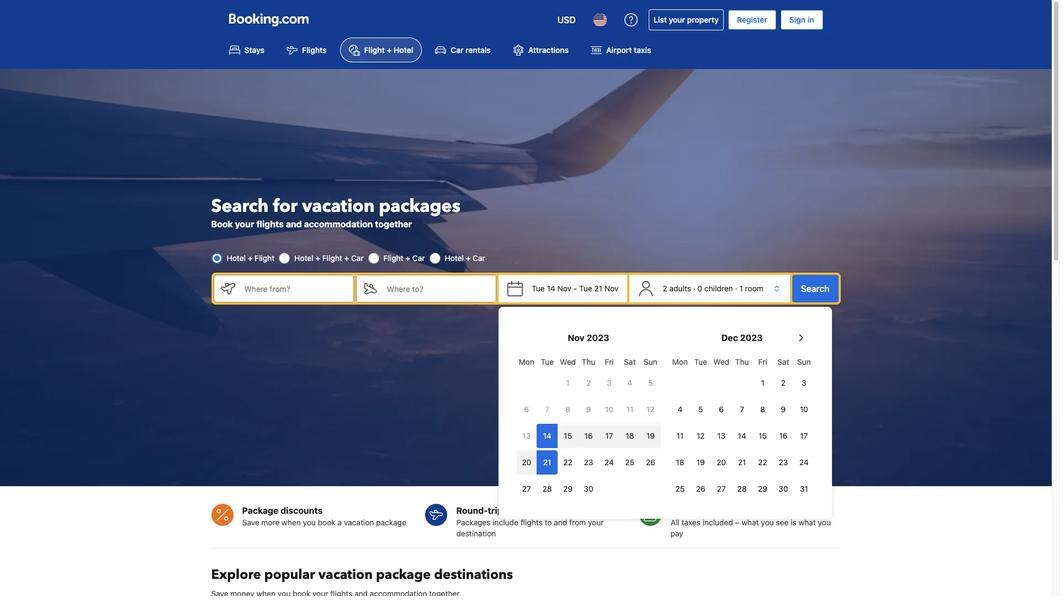 Task type: vqa. For each thing, say whether or not it's contained in the screenshot.
16 option on the right bottom
yes



Task type: locate. For each thing, give the bounding box(es) containing it.
20 inside checkbox
[[522, 458, 532, 467]]

13 inside checkbox
[[718, 432, 726, 441]]

package inside package discounts save more when you book a vacation package
[[376, 518, 407, 528]]

22 for the 22 checkbox
[[759, 458, 768, 467]]

0 horizontal spatial you
[[303, 518, 316, 528]]

2 vertical spatial your
[[588, 518, 604, 528]]

usd
[[558, 15, 576, 25]]

1 vertical spatial 12
[[697, 432, 705, 441]]

18 Dec 2023 checkbox
[[670, 451, 691, 475]]

1 left room
[[740, 284, 743, 294]]

22
[[564, 458, 573, 467], [759, 458, 768, 467]]

1 vertical spatial 4
[[678, 405, 683, 414]]

2 vertical spatial vacation
[[319, 567, 373, 585]]

grid
[[517, 351, 661, 502], [670, 351, 815, 502]]

28 for 28 checkbox
[[738, 485, 747, 494]]

16
[[585, 432, 593, 441], [780, 432, 788, 441]]

15 for 15 dec 2023 option
[[759, 432, 767, 441]]

23 inside 23 dec 2023 option
[[779, 458, 789, 467]]

1 horizontal spatial 16
[[780, 432, 788, 441]]

hotel + flight
[[227, 254, 275, 263]]

11 left 12 option
[[677, 432, 684, 441]]

1 you from the left
[[303, 518, 316, 528]]

9 right 8 nov 2023 checkbox
[[587, 405, 591, 414]]

0 horizontal spatial 12
[[647, 405, 655, 414]]

1 horizontal spatial mon
[[673, 357, 688, 367]]

1 22 from the left
[[564, 458, 573, 467]]

2 20 from the left
[[717, 458, 727, 467]]

1 vertical spatial 25
[[676, 485, 685, 494]]

+ for flight + hotel
[[387, 45, 392, 55]]

0 horizontal spatial 28
[[543, 485, 552, 494]]

1 vertical spatial vacation
[[344, 518, 374, 528]]

7 right 6 option
[[545, 405, 550, 414]]

mon for nov
[[519, 357, 535, 367]]

22 Nov 2023 checkbox
[[558, 451, 579, 475]]

explore
[[211, 567, 261, 585]]

12 inside 12 option
[[697, 432, 705, 441]]

19 inside 19 checkbox
[[697, 458, 705, 467]]

included left – at the right bottom of the page
[[703, 518, 734, 528]]

1 7 from the left
[[545, 405, 550, 414]]

thu down dec 2023
[[736, 357, 749, 367]]

13 Dec 2023 checkbox
[[712, 424, 732, 449]]

12 inside 12 nov 2023 option
[[647, 405, 655, 414]]

4 right the 3 option
[[628, 378, 633, 388]]

7 left 8 dec 2023 checkbox
[[740, 405, 745, 414]]

1 sat from the left
[[624, 357, 636, 367]]

1 vertical spatial 5
[[699, 405, 704, 414]]

27 Nov 2023 checkbox
[[517, 477, 537, 502]]

wed up 1 nov 2023 option
[[560, 357, 576, 367]]

sun for dec 2023
[[798, 357, 811, 367]]

1 9 from the left
[[587, 405, 591, 414]]

usd button
[[551, 7, 583, 33]]

24 Nov 2023 checkbox
[[599, 451, 620, 475]]

sun up 3 "option"
[[798, 357, 811, 367]]

15 left 16 checkbox
[[759, 432, 767, 441]]

sign
[[790, 15, 806, 24]]

1 3 from the left
[[607, 378, 612, 388]]

25 left 26 dec 2023 option
[[676, 485, 685, 494]]

25 right 24 nov 2023 "checkbox"
[[626, 458, 635, 467]]

register
[[738, 15, 768, 24]]

1 sun from the left
[[644, 357, 658, 367]]

2 30 from the left
[[779, 485, 789, 494]]

15 inside checkbox
[[564, 432, 572, 441]]

0 vertical spatial 19
[[647, 432, 655, 441]]

0 vertical spatial 25
[[626, 458, 635, 467]]

1 horizontal spatial included
[[703, 518, 734, 528]]

1 horizontal spatial and
[[554, 518, 568, 528]]

accommodation
[[304, 220, 373, 229]]

0 horizontal spatial ·
[[694, 284, 696, 294]]

5 inside checkbox
[[699, 405, 704, 414]]

5 Dec 2023 checkbox
[[691, 398, 712, 422]]

2 3 from the left
[[802, 378, 807, 388]]

1 Dec 2023 checkbox
[[753, 371, 774, 396]]

5
[[649, 378, 653, 388], [699, 405, 704, 414]]

car
[[451, 45, 464, 55], [351, 254, 364, 263], [413, 254, 425, 263], [473, 254, 486, 263]]

13
[[523, 432, 531, 441], [718, 432, 726, 441]]

vacation right a at the left of the page
[[344, 518, 374, 528]]

15 Nov 2023 checkbox
[[558, 424, 579, 449]]

25 Nov 2023 checkbox
[[620, 451, 641, 475]]

30 right 29 dec 2023 option
[[779, 485, 789, 494]]

1 vertical spatial and
[[554, 518, 568, 528]]

2 grid from the left
[[670, 351, 815, 502]]

1 29 from the left
[[564, 485, 573, 494]]

9 for 9 nov 2023 checkbox
[[587, 405, 591, 414]]

1 horizontal spatial 12
[[697, 432, 705, 441]]

nov
[[558, 284, 572, 294], [605, 284, 619, 294], [568, 333, 585, 343]]

2 28 from the left
[[738, 485, 747, 494]]

15
[[564, 432, 572, 441], [759, 432, 767, 441]]

1 30 from the left
[[584, 485, 594, 494]]

20 Dec 2023 checkbox
[[712, 451, 732, 475]]

search for vacation packages book your flights and accommodation together
[[211, 195, 461, 229]]

2 package from the top
[[376, 567, 431, 585]]

24 Dec 2023 checkbox
[[794, 451, 815, 475]]

19 Dec 2023 checkbox
[[691, 451, 712, 475]]

27 right 26 dec 2023 option
[[717, 485, 726, 494]]

8 left 9 dec 2023 checkbox
[[761, 405, 766, 414]]

0 vertical spatial included
[[535, 506, 572, 516]]

30
[[584, 485, 594, 494], [779, 485, 789, 494]]

0 vertical spatial search
[[211, 195, 269, 219]]

1 horizontal spatial 22
[[759, 458, 768, 467]]

1 fri from the left
[[605, 357, 614, 367]]

2 16 from the left
[[780, 432, 788, 441]]

0 horizontal spatial sat
[[624, 357, 636, 367]]

1 horizontal spatial 13
[[718, 432, 726, 441]]

1 13 from the left
[[523, 432, 531, 441]]

2023 for nov 2023
[[587, 333, 610, 343]]

1 for dec 2023
[[762, 378, 765, 388]]

0 horizontal spatial 15
[[564, 432, 572, 441]]

28 inside checkbox
[[738, 485, 747, 494]]

search inside "search for vacation packages book your flights and accommodation together"
[[211, 195, 269, 219]]

together
[[375, 220, 412, 229]]

0 horizontal spatial 25
[[626, 458, 635, 467]]

0 vertical spatial 5
[[649, 378, 653, 388]]

included
[[535, 506, 572, 516], [703, 518, 734, 528]]

7 Dec 2023 checkbox
[[732, 398, 753, 422]]

29 inside option
[[759, 485, 768, 494]]

18 for 18 checkbox
[[676, 458, 685, 467]]

9 Nov 2023 checkbox
[[579, 398, 599, 422]]

18 inside checkbox
[[676, 458, 685, 467]]

tue right -
[[580, 284, 593, 294]]

1 vertical spatial 11
[[677, 432, 684, 441]]

1 horizontal spatial 7
[[740, 405, 745, 414]]

mon up "4" option
[[673, 357, 688, 367]]

destinations
[[434, 567, 513, 585]]

package
[[376, 518, 407, 528], [376, 567, 431, 585]]

11 Dec 2023 checkbox
[[670, 424, 691, 449]]

what right – at the right bottom of the page
[[742, 518, 759, 528]]

0 vertical spatial package
[[376, 518, 407, 528]]

2 13 from the left
[[718, 432, 726, 441]]

2
[[663, 284, 668, 294], [587, 378, 591, 388], [782, 378, 786, 388]]

11
[[627, 405, 634, 414], [677, 432, 684, 441]]

2 fri from the left
[[759, 357, 768, 367]]

2 24 from the left
[[800, 458, 809, 467]]

tue left -
[[532, 284, 545, 294]]

0 horizontal spatial 22
[[564, 458, 573, 467]]

1 horizontal spatial what
[[799, 518, 816, 528]]

14 Nov 2023 checkbox
[[537, 424, 558, 449]]

10 right 9 dec 2023 checkbox
[[800, 405, 809, 414]]

1 2023 from the left
[[587, 333, 610, 343]]

and right to
[[554, 518, 568, 528]]

3 you from the left
[[819, 518, 831, 528]]

your right 'list'
[[669, 15, 686, 24]]

0 horizontal spatial 19
[[647, 432, 655, 441]]

18 left 19 checkbox at the right bottom of the page
[[676, 458, 685, 467]]

12
[[647, 405, 655, 414], [697, 432, 705, 441]]

1 17 from the left
[[606, 432, 614, 441]]

sun up 5 checkbox
[[644, 357, 658, 367]]

2 horizontal spatial 2
[[782, 378, 786, 388]]

30 for 30 nov 2023 option
[[584, 485, 594, 494]]

1 horizontal spatial your
[[588, 518, 604, 528]]

21 right the 20 option
[[739, 458, 747, 467]]

16 Dec 2023 checkbox
[[774, 424, 794, 449]]

2 29 from the left
[[759, 485, 768, 494]]

2 Dec 2023 checkbox
[[774, 371, 794, 396]]

0 horizontal spatial 6
[[525, 405, 529, 414]]

vacation for packages
[[302, 195, 375, 219]]

18 right 17 nov 2023 option
[[626, 432, 635, 441]]

0 horizontal spatial 30
[[584, 485, 594, 494]]

14 inside cell
[[543, 432, 552, 441]]

what right is
[[799, 518, 816, 528]]

2 6 from the left
[[719, 405, 724, 414]]

vacation inside "search for vacation packages book your flights and accommodation together"
[[302, 195, 375, 219]]

5 right '4 nov 2023' option
[[649, 378, 653, 388]]

·
[[694, 284, 696, 294], [736, 284, 738, 294]]

7
[[545, 405, 550, 414], [740, 405, 745, 414]]

2 for dec 2023
[[782, 378, 786, 388]]

29 right 28 checkbox
[[759, 485, 768, 494]]

mon for dec
[[673, 357, 688, 367]]

28 right "27" checkbox
[[543, 485, 552, 494]]

flights link
[[278, 38, 336, 63]]

search
[[211, 195, 269, 219], [802, 284, 830, 294]]

2 10 from the left
[[800, 405, 809, 414]]

flights inside "search for vacation packages book your flights and accommodation together"
[[257, 220, 284, 229]]

0 horizontal spatial 9
[[587, 405, 591, 414]]

2 15 from the left
[[759, 432, 767, 441]]

9 for 9 dec 2023 checkbox
[[782, 405, 786, 414]]

0 horizontal spatial 18
[[626, 432, 635, 441]]

0 vertical spatial 12
[[647, 405, 655, 414]]

0 horizontal spatial 27
[[522, 485, 531, 494]]

0 horizontal spatial 21
[[544, 458, 552, 467]]

1 horizontal spatial 30
[[779, 485, 789, 494]]

0 vertical spatial flights
[[257, 220, 284, 229]]

28 right 27 checkbox
[[738, 485, 747, 494]]

26
[[646, 458, 656, 467], [697, 485, 706, 494]]

1 6 from the left
[[525, 405, 529, 414]]

17 right 16 checkbox
[[801, 432, 809, 441]]

1 horizontal spatial 3
[[802, 378, 807, 388]]

13 left 14 nov 2023 option
[[523, 432, 531, 441]]

20 inside option
[[717, 458, 727, 467]]

1 24 from the left
[[605, 458, 614, 467]]

28
[[543, 485, 552, 494], [738, 485, 747, 494]]

30 right 29 checkbox
[[584, 485, 594, 494]]

0 horizontal spatial 2023
[[587, 333, 610, 343]]

9 right 8 dec 2023 checkbox
[[782, 405, 786, 414]]

10 left '11' checkbox
[[606, 405, 614, 414]]

1 horizontal spatial 18
[[676, 458, 685, 467]]

1 horizontal spatial 29
[[759, 485, 768, 494]]

5 left 6 checkbox
[[699, 405, 704, 414]]

you
[[303, 518, 316, 528], [762, 518, 774, 528], [819, 518, 831, 528]]

2 9 from the left
[[782, 405, 786, 414]]

search inside button
[[802, 284, 830, 294]]

0 horizontal spatial 8
[[566, 405, 571, 414]]

29
[[564, 485, 573, 494], [759, 485, 768, 494]]

6 inside 6 option
[[525, 405, 529, 414]]

3 inside option
[[607, 378, 612, 388]]

6 for 6 option
[[525, 405, 529, 414]]

1 horizontal spatial 26
[[697, 485, 706, 494]]

21
[[595, 284, 603, 294], [544, 458, 552, 467], [739, 458, 747, 467]]

23 inside 23 checkbox
[[584, 458, 594, 467]]

20
[[522, 458, 532, 467], [717, 458, 727, 467]]

3 right 2 dec 2023 checkbox
[[802, 378, 807, 388]]

25 for 25 "option"
[[676, 485, 685, 494]]

· left "0"
[[694, 284, 696, 294]]

list
[[654, 15, 667, 24]]

0 horizontal spatial 2
[[587, 378, 591, 388]]

14 right the "13 dec 2023" checkbox
[[738, 432, 747, 441]]

16 cell
[[579, 422, 599, 449]]

24 inside "checkbox"
[[605, 458, 614, 467]]

8 inside 8 nov 2023 checkbox
[[566, 405, 571, 414]]

13 for 13 option
[[523, 432, 531, 441]]

0
[[698, 284, 703, 294]]

7 Nov 2023 checkbox
[[537, 398, 558, 422]]

17 for "17 dec 2023" option
[[801, 432, 809, 441]]

5 Nov 2023 checkbox
[[641, 371, 661, 396]]

0 vertical spatial 4
[[628, 378, 633, 388]]

1 grid from the left
[[517, 351, 661, 502]]

1 horizontal spatial ·
[[736, 284, 738, 294]]

1 horizontal spatial 25
[[676, 485, 685, 494]]

1 horizontal spatial 2023
[[741, 333, 763, 343]]

19 inside 19 checkbox
[[647, 432, 655, 441]]

23 for 23 dec 2023 option
[[779, 458, 789, 467]]

sat for nov 2023
[[624, 357, 636, 367]]

28 inside option
[[543, 485, 552, 494]]

17 cell
[[599, 422, 620, 449]]

28 Dec 2023 checkbox
[[732, 477, 753, 502]]

25 inside "option"
[[676, 485, 685, 494]]

26 inside 26 nov 2023 checkbox
[[646, 458, 656, 467]]

1
[[740, 284, 743, 294], [567, 378, 570, 388], [762, 378, 765, 388]]

1 thu from the left
[[582, 357, 596, 367]]

29 inside checkbox
[[564, 485, 573, 494]]

1 horizontal spatial 24
[[800, 458, 809, 467]]

0 horizontal spatial 5
[[649, 378, 653, 388]]

0 horizontal spatial 11
[[627, 405, 634, 414]]

24
[[605, 458, 614, 467], [800, 458, 809, 467]]

2 inside checkbox
[[587, 378, 591, 388]]

2023 for dec 2023
[[741, 333, 763, 343]]

2 22 from the left
[[759, 458, 768, 467]]

1 horizontal spatial sun
[[798, 357, 811, 367]]

29 right 28 option
[[564, 485, 573, 494]]

25 inside option
[[626, 458, 635, 467]]

pay
[[671, 529, 684, 539]]

23 right "22" checkbox at the right of page
[[584, 458, 594, 467]]

18 Nov 2023 checkbox
[[620, 424, 641, 449]]

8 inside 8 dec 2023 checkbox
[[761, 405, 766, 414]]

22 left 23 checkbox
[[564, 458, 573, 467]]

2 for nov 2023
[[587, 378, 591, 388]]

18 cell
[[620, 422, 641, 449]]

your right book
[[235, 220, 254, 229]]

sat up '4 nov 2023' option
[[624, 357, 636, 367]]

1 horizontal spatial 11
[[677, 432, 684, 441]]

hotel for hotel + car
[[445, 254, 464, 263]]

1 vertical spatial 18
[[676, 458, 685, 467]]

2 right 1 nov 2023 option
[[587, 378, 591, 388]]

0 vertical spatial vacation
[[302, 195, 375, 219]]

2 sun from the left
[[798, 357, 811, 367]]

2 horizontal spatial 1
[[762, 378, 765, 388]]

3 inside "option"
[[802, 378, 807, 388]]

0 vertical spatial and
[[286, 220, 302, 229]]

6 for 6 checkbox
[[719, 405, 724, 414]]

23 Nov 2023 checkbox
[[579, 451, 599, 475]]

1 horizontal spatial 21
[[595, 284, 603, 294]]

14
[[547, 284, 556, 294], [543, 432, 552, 441], [738, 432, 747, 441]]

0 horizontal spatial search
[[211, 195, 269, 219]]

1 mon from the left
[[519, 357, 535, 367]]

3 right 2 checkbox
[[607, 378, 612, 388]]

2023 up 2 checkbox
[[587, 333, 610, 343]]

wed
[[560, 357, 576, 367], [714, 357, 730, 367]]

13 left 14 option
[[718, 432, 726, 441]]

dec
[[722, 333, 739, 343]]

23 for 23 checkbox
[[584, 458, 594, 467]]

fri for nov 2023
[[605, 357, 614, 367]]

1 package from the top
[[376, 518, 407, 528]]

0 horizontal spatial 4
[[628, 378, 633, 388]]

22 right 21 dec 2023 checkbox
[[759, 458, 768, 467]]

2 23 from the left
[[779, 458, 789, 467]]

0 horizontal spatial 3
[[607, 378, 612, 388]]

· right children
[[736, 284, 738, 294]]

grid for dec
[[670, 351, 815, 502]]

2 inside checkbox
[[782, 378, 786, 388]]

1 Nov 2023 checkbox
[[558, 371, 579, 396]]

11 inside option
[[677, 432, 684, 441]]

11 right 10 nov 2023 option
[[627, 405, 634, 414]]

0 horizontal spatial grid
[[517, 351, 661, 502]]

you for discounts
[[303, 518, 316, 528]]

17
[[606, 432, 614, 441], [801, 432, 809, 441]]

2023
[[587, 333, 610, 343], [741, 333, 763, 343]]

1 horizontal spatial fri
[[759, 357, 768, 367]]

flights left to
[[521, 518, 543, 528]]

flights for for
[[257, 220, 284, 229]]

13 for the "13 dec 2023" checkbox
[[718, 432, 726, 441]]

1 16 from the left
[[585, 432, 593, 441]]

5 inside checkbox
[[649, 378, 653, 388]]

1 horizontal spatial thu
[[736, 357, 749, 367]]

26 right 25 "option"
[[697, 485, 706, 494]]

2 left adults
[[663, 284, 668, 294]]

0 horizontal spatial 24
[[605, 458, 614, 467]]

1 horizontal spatial 8
[[761, 405, 766, 414]]

1 vertical spatial search
[[802, 284, 830, 294]]

6
[[525, 405, 529, 414], [719, 405, 724, 414]]

room
[[746, 284, 764, 294]]

21 cell
[[537, 449, 558, 475]]

flight + hotel
[[364, 45, 414, 55]]

10 inside option
[[606, 405, 614, 414]]

2 horizontal spatial 21
[[739, 458, 747, 467]]

29 Nov 2023 checkbox
[[558, 477, 579, 502]]

23 right the 22 checkbox
[[779, 458, 789, 467]]

12 right 11 option
[[697, 432, 705, 441]]

vacation down a at the left of the page
[[319, 567, 373, 585]]

included up to
[[535, 506, 572, 516]]

children
[[705, 284, 734, 294]]

1 10 from the left
[[606, 405, 614, 414]]

you left see
[[762, 518, 774, 528]]

16 inside option
[[585, 432, 593, 441]]

29 for 29 checkbox
[[564, 485, 573, 494]]

sat
[[624, 357, 636, 367], [778, 357, 790, 367]]

2 27 from the left
[[717, 485, 726, 494]]

0 vertical spatial 11
[[627, 405, 634, 414]]

2 you from the left
[[762, 518, 774, 528]]

1 15 from the left
[[564, 432, 572, 441]]

taxis
[[634, 45, 652, 55]]

tue
[[532, 284, 545, 294], [580, 284, 593, 294], [541, 357, 554, 367], [695, 357, 708, 367]]

your right from
[[588, 518, 604, 528]]

26 inside 26 dec 2023 option
[[697, 485, 706, 494]]

tue up the 7 checkbox
[[541, 357, 554, 367]]

2 sat from the left
[[778, 357, 790, 367]]

1 horizontal spatial you
[[762, 518, 774, 528]]

30 Dec 2023 checkbox
[[774, 477, 794, 502]]

23
[[584, 458, 594, 467], [779, 458, 789, 467]]

10
[[606, 405, 614, 414], [800, 405, 809, 414]]

popular
[[265, 567, 315, 585]]

13 inside option
[[523, 432, 531, 441]]

wed for nov 2023
[[560, 357, 576, 367]]

19 for 19 checkbox at the right bottom of the page
[[697, 458, 705, 467]]

2 thu from the left
[[736, 357, 749, 367]]

thu for nov
[[582, 357, 596, 367]]

4 for "4" option
[[678, 405, 683, 414]]

1 8 from the left
[[566, 405, 571, 414]]

1 28 from the left
[[543, 485, 552, 494]]

in
[[808, 15, 815, 24]]

2 2023 from the left
[[741, 333, 763, 343]]

21 right -
[[595, 284, 603, 294]]

0 horizontal spatial 29
[[564, 485, 573, 494]]

11 inside checkbox
[[627, 405, 634, 414]]

1 horizontal spatial 27
[[717, 485, 726, 494]]

0 horizontal spatial 20
[[522, 458, 532, 467]]

included inside all taxes included – what you see is what you pay
[[703, 518, 734, 528]]

16 inside checkbox
[[780, 432, 788, 441]]

fri up 1 dec 2023 option
[[759, 357, 768, 367]]

1 23 from the left
[[584, 458, 594, 467]]

21 inside checkbox
[[739, 458, 747, 467]]

20 left 21 nov 2023 option
[[522, 458, 532, 467]]

your inside "search for vacation packages book your flights and accommodation together"
[[235, 220, 254, 229]]

0 vertical spatial 18
[[626, 432, 635, 441]]

thu up 2 checkbox
[[582, 357, 596, 367]]

2 right 1 dec 2023 option
[[782, 378, 786, 388]]

1 20 from the left
[[522, 458, 532, 467]]

4
[[628, 378, 633, 388], [678, 405, 683, 414]]

19 right '18 nov 2023' 'checkbox'
[[647, 432, 655, 441]]

tue up 5 checkbox
[[695, 357, 708, 367]]

20 cell
[[517, 449, 537, 475]]

10 for the 10 dec 2023 option
[[800, 405, 809, 414]]

26 Nov 2023 checkbox
[[641, 451, 661, 475]]

airport taxis
[[607, 45, 652, 55]]

6 left the 7 checkbox
[[525, 405, 529, 414]]

14 left '15' checkbox
[[543, 432, 552, 441]]

1 27 from the left
[[522, 485, 531, 494]]

18 inside 'checkbox'
[[626, 432, 635, 441]]

+ for hotel + flight
[[248, 254, 253, 263]]

you for taxes
[[762, 518, 774, 528]]

12 right '11' checkbox
[[647, 405, 655, 414]]

your inside round-trip flights included packages include flights to and from your destination
[[588, 518, 604, 528]]

3
[[607, 378, 612, 388], [802, 378, 807, 388]]

1 vertical spatial 19
[[697, 458, 705, 467]]

0 horizontal spatial sun
[[644, 357, 658, 367]]

27 left 28 option
[[522, 485, 531, 494]]

2 wed from the left
[[714, 357, 730, 367]]

Where from? field
[[236, 275, 354, 303]]

0 horizontal spatial included
[[535, 506, 572, 516]]

2 8 from the left
[[761, 405, 766, 414]]

17 left '18 nov 2023' 'checkbox'
[[606, 432, 614, 441]]

24 left "25 nov 2023" option
[[605, 458, 614, 467]]

mon up 6 option
[[519, 357, 535, 367]]

2 17 from the left
[[801, 432, 809, 441]]

1 wed from the left
[[560, 357, 576, 367]]

1 horizontal spatial 9
[[782, 405, 786, 414]]

you inside package discounts save more when you book a vacation package
[[303, 518, 316, 528]]

4 left 5 checkbox
[[678, 405, 683, 414]]

what
[[742, 518, 759, 528], [799, 518, 816, 528]]

21 right 20 checkbox
[[544, 458, 552, 467]]

1 vertical spatial 26
[[697, 485, 706, 494]]

23 Dec 2023 checkbox
[[774, 451, 794, 475]]

1 horizontal spatial 6
[[719, 405, 724, 414]]

1 horizontal spatial 19
[[697, 458, 705, 467]]

1 horizontal spatial 15
[[759, 432, 767, 441]]

2023 right dec in the right bottom of the page
[[741, 333, 763, 343]]

16 Nov 2023 checkbox
[[579, 424, 599, 449]]

19 cell
[[641, 422, 661, 449]]

you right is
[[819, 518, 831, 528]]

0 vertical spatial 26
[[646, 458, 656, 467]]

vacation
[[302, 195, 375, 219], [344, 518, 374, 528], [319, 567, 373, 585]]

21 inside option
[[544, 458, 552, 467]]

+ for flight + car
[[406, 254, 411, 263]]

Where to? field
[[378, 275, 497, 303]]

nov up 1 nov 2023 option
[[568, 333, 585, 343]]

sat up 2 dec 2023 checkbox
[[778, 357, 790, 367]]

you down discounts
[[303, 518, 316, 528]]

round-
[[457, 506, 488, 516]]

2 7 from the left
[[740, 405, 745, 414]]

24 for 24 checkbox
[[800, 458, 809, 467]]

10 Nov 2023 checkbox
[[599, 398, 620, 422]]

15 Dec 2023 checkbox
[[753, 424, 774, 449]]

0 horizontal spatial 23
[[584, 458, 594, 467]]

16 right 15 dec 2023 option
[[780, 432, 788, 441]]

19
[[647, 432, 655, 441], [697, 458, 705, 467]]

1 horizontal spatial search
[[802, 284, 830, 294]]

2 what from the left
[[799, 518, 816, 528]]

21 for 21 nov 2023 option
[[544, 458, 552, 467]]

0 vertical spatial your
[[669, 15, 686, 24]]

stays link
[[220, 38, 274, 63]]

25
[[626, 458, 635, 467], [676, 485, 685, 494]]

booking.com online hotel reservations image
[[229, 13, 309, 27]]

17 Nov 2023 checkbox
[[599, 424, 620, 449]]

6 Dec 2023 checkbox
[[712, 398, 732, 422]]

26 right "25 nov 2023" option
[[646, 458, 656, 467]]

1 left 2 checkbox
[[567, 378, 570, 388]]

0 horizontal spatial 17
[[606, 432, 614, 441]]

0 horizontal spatial 13
[[523, 432, 531, 441]]

6 inside 6 checkbox
[[719, 405, 724, 414]]

3 for dec 2023
[[802, 378, 807, 388]]

15 inside option
[[759, 432, 767, 441]]

19 for 19 checkbox
[[647, 432, 655, 441]]

8 left 9 nov 2023 checkbox
[[566, 405, 571, 414]]

19 Nov 2023 checkbox
[[641, 424, 661, 449]]

10 for 10 nov 2023 option
[[606, 405, 614, 414]]

mon
[[519, 357, 535, 367], [673, 357, 688, 367]]

search for search
[[802, 284, 830, 294]]

when
[[282, 518, 301, 528]]

1 left 2 dec 2023 checkbox
[[762, 378, 765, 388]]

thu
[[582, 357, 596, 367], [736, 357, 749, 367]]

2 mon from the left
[[673, 357, 688, 367]]

flights
[[257, 220, 284, 229], [505, 506, 533, 516], [521, 518, 543, 528]]

16 right '15' checkbox
[[585, 432, 593, 441]]

10 inside option
[[800, 405, 809, 414]]

2 vertical spatial flights
[[521, 518, 543, 528]]

17 inside cell
[[606, 432, 614, 441]]

sign in link
[[781, 10, 824, 30]]

15 left 16 option
[[564, 432, 572, 441]]

24 inside checkbox
[[800, 458, 809, 467]]

flights down "for"
[[257, 220, 284, 229]]

rentals
[[466, 45, 491, 55]]

wed down dec in the right bottom of the page
[[714, 357, 730, 367]]

17 Dec 2023 checkbox
[[794, 424, 815, 449]]

fri up the 3 option
[[605, 357, 614, 367]]

8
[[566, 405, 571, 414], [761, 405, 766, 414]]

vacation up accommodation
[[302, 195, 375, 219]]

1 horizontal spatial 17
[[801, 432, 809, 441]]

0 horizontal spatial and
[[286, 220, 302, 229]]

24 right 23 dec 2023 option
[[800, 458, 809, 467]]



Task type: describe. For each thing, give the bounding box(es) containing it.
27 Dec 2023 checkbox
[[712, 477, 732, 502]]

wed for dec 2023
[[714, 357, 730, 367]]

fri for dec 2023
[[759, 357, 768, 367]]

21 Dec 2023 checkbox
[[732, 451, 753, 475]]

14 cell
[[537, 422, 558, 449]]

31
[[800, 485, 809, 494]]

11 for '11' checkbox
[[627, 405, 634, 414]]

1 horizontal spatial 1
[[740, 284, 743, 294]]

flights for trip
[[521, 518, 543, 528]]

is
[[791, 518, 797, 528]]

15 cell
[[558, 422, 579, 449]]

list your property link
[[649, 9, 724, 30]]

12 for 12 nov 2023 option in the right of the page
[[647, 405, 655, 414]]

8 Nov 2023 checkbox
[[558, 398, 579, 422]]

sign in
[[790, 15, 815, 24]]

21 Nov 2023 checkbox
[[537, 451, 558, 475]]

20 Nov 2023 checkbox
[[517, 451, 537, 475]]

packages
[[379, 195, 461, 219]]

11 for 11 option
[[677, 432, 684, 441]]

6 Nov 2023 checkbox
[[517, 398, 537, 422]]

8 for 8 nov 2023 checkbox
[[566, 405, 571, 414]]

thu for dec
[[736, 357, 749, 367]]

attractions
[[529, 45, 569, 55]]

31 Dec 2023 checkbox
[[794, 477, 815, 502]]

27 for 27 checkbox
[[717, 485, 726, 494]]

package discounts save more when you book a vacation package
[[242, 506, 407, 528]]

airport
[[607, 45, 632, 55]]

flight + car
[[384, 254, 425, 263]]

20 for 20 checkbox
[[522, 458, 532, 467]]

hotel + flight + car
[[295, 254, 364, 263]]

discounts
[[281, 506, 323, 516]]

save
[[242, 518, 259, 528]]

search button
[[793, 275, 839, 303]]

packages
[[457, 518, 491, 528]]

all taxes included – what you see is what you pay
[[671, 518, 831, 539]]

22 Dec 2023 checkbox
[[753, 451, 774, 475]]

trip
[[488, 506, 503, 516]]

car rentals link
[[427, 38, 500, 63]]

4 Nov 2023 checkbox
[[620, 371, 641, 396]]

2 Nov 2023 checkbox
[[579, 371, 599, 396]]

17 for 17 nov 2023 option
[[606, 432, 614, 441]]

7 for 7 checkbox
[[740, 405, 745, 414]]

from
[[570, 518, 586, 528]]

and inside round-trip flights included packages include flights to and from your destination
[[554, 518, 568, 528]]

round-trip flights included packages include flights to and from your destination
[[457, 506, 604, 539]]

26 Dec 2023 checkbox
[[691, 477, 712, 502]]

12 Dec 2023 checkbox
[[691, 424, 712, 449]]

more
[[262, 518, 280, 528]]

28 for 28 option
[[543, 485, 552, 494]]

search for search for vacation packages book your flights and accommodation together
[[211, 195, 269, 219]]

14 for 14 nov 2023 option
[[543, 432, 552, 441]]

tue 14 nov - tue 21 nov
[[532, 284, 619, 294]]

airport taxis link
[[582, 38, 661, 63]]

20 for the 20 option
[[717, 458, 727, 467]]

hotel + car
[[445, 254, 486, 263]]

sat for dec 2023
[[778, 357, 790, 367]]

13 Nov 2023 checkbox
[[517, 424, 537, 449]]

16 for 16 option
[[585, 432, 593, 441]]

and inside "search for vacation packages book your flights and accommodation together"
[[286, 220, 302, 229]]

2 adults · 0 children · 1 room
[[663, 284, 764, 294]]

see
[[777, 518, 789, 528]]

included inside round-trip flights included packages include flights to and from your destination
[[535, 506, 572, 516]]

1 for nov 2023
[[567, 378, 570, 388]]

all
[[671, 518, 680, 528]]

5 for 5 checkbox
[[649, 378, 653, 388]]

29 Dec 2023 checkbox
[[753, 477, 774, 502]]

4 Dec 2023 checkbox
[[670, 398, 691, 422]]

car rentals
[[451, 45, 491, 55]]

12 Nov 2023 checkbox
[[641, 398, 661, 422]]

14 left -
[[547, 284, 556, 294]]

grid for nov
[[517, 351, 661, 502]]

11 Nov 2023 checkbox
[[620, 398, 641, 422]]

4 for '4 nov 2023' option
[[628, 378, 633, 388]]

1 what from the left
[[742, 518, 759, 528]]

book
[[211, 220, 233, 229]]

list your property
[[654, 15, 719, 24]]

24 for 24 nov 2023 "checkbox"
[[605, 458, 614, 467]]

21 for 21 dec 2023 checkbox
[[739, 458, 747, 467]]

15 for '15' checkbox
[[564, 432, 572, 441]]

14 Dec 2023 checkbox
[[732, 424, 753, 449]]

flights
[[302, 45, 327, 55]]

hotel for hotel + flight
[[227, 254, 246, 263]]

28 Nov 2023 checkbox
[[537, 477, 558, 502]]

include
[[493, 518, 519, 528]]

your inside 'link'
[[669, 15, 686, 24]]

1 vertical spatial flights
[[505, 506, 533, 516]]

sun for nov 2023
[[644, 357, 658, 367]]

18 for '18 nov 2023' 'checkbox'
[[626, 432, 635, 441]]

14 for 14 option
[[738, 432, 747, 441]]

+ for hotel + flight + car
[[316, 254, 320, 263]]

vacation inside package discounts save more when you book a vacation package
[[344, 518, 374, 528]]

26 for 26 dec 2023 option
[[697, 485, 706, 494]]

dec 2023
[[722, 333, 763, 343]]

12 for 12 option
[[697, 432, 705, 441]]

–
[[736, 518, 740, 528]]

8 Dec 2023 checkbox
[[753, 398, 774, 422]]

book
[[318, 518, 336, 528]]

7 for the 7 checkbox
[[545, 405, 550, 414]]

22 for "22" checkbox at the right of page
[[564, 458, 573, 467]]

flight inside the 'flight + hotel' link
[[364, 45, 385, 55]]

1 horizontal spatial 2
[[663, 284, 668, 294]]

for
[[273, 195, 298, 219]]

26 for 26 nov 2023 checkbox
[[646, 458, 656, 467]]

register link
[[729, 10, 777, 30]]

flight + hotel link
[[340, 38, 422, 63]]

adults
[[670, 284, 692, 294]]

nov 2023
[[568, 333, 610, 343]]

3 Nov 2023 checkbox
[[599, 371, 620, 396]]

5 for 5 checkbox
[[699, 405, 704, 414]]

vacation for package
[[319, 567, 373, 585]]

explore popular vacation package destinations
[[211, 567, 513, 585]]

16 for 16 checkbox
[[780, 432, 788, 441]]

3 for nov 2023
[[607, 378, 612, 388]]

to
[[545, 518, 552, 528]]

destination
[[457, 529, 496, 539]]

29 for 29 dec 2023 option
[[759, 485, 768, 494]]

-
[[574, 284, 578, 294]]

hotel for hotel + flight + car
[[295, 254, 314, 263]]

property
[[688, 15, 719, 24]]

8 for 8 dec 2023 checkbox
[[761, 405, 766, 414]]

25 for "25 nov 2023" option
[[626, 458, 635, 467]]

10 Dec 2023 checkbox
[[794, 398, 815, 422]]

package
[[242, 506, 279, 516]]

30 Nov 2023 checkbox
[[579, 477, 599, 502]]

stays
[[244, 45, 265, 55]]

attractions link
[[504, 38, 578, 63]]

27 for "27" checkbox
[[522, 485, 531, 494]]

25 Dec 2023 checkbox
[[670, 477, 691, 502]]

1 · from the left
[[694, 284, 696, 294]]

9 Dec 2023 checkbox
[[774, 398, 794, 422]]

taxes
[[682, 518, 701, 528]]

30 for 30 dec 2023 option
[[779, 485, 789, 494]]

3 Dec 2023 checkbox
[[794, 371, 815, 396]]

+ for hotel + car
[[466, 254, 471, 263]]

2 · from the left
[[736, 284, 738, 294]]

a
[[338, 518, 342, 528]]

nov right -
[[605, 284, 619, 294]]

nov left -
[[558, 284, 572, 294]]



